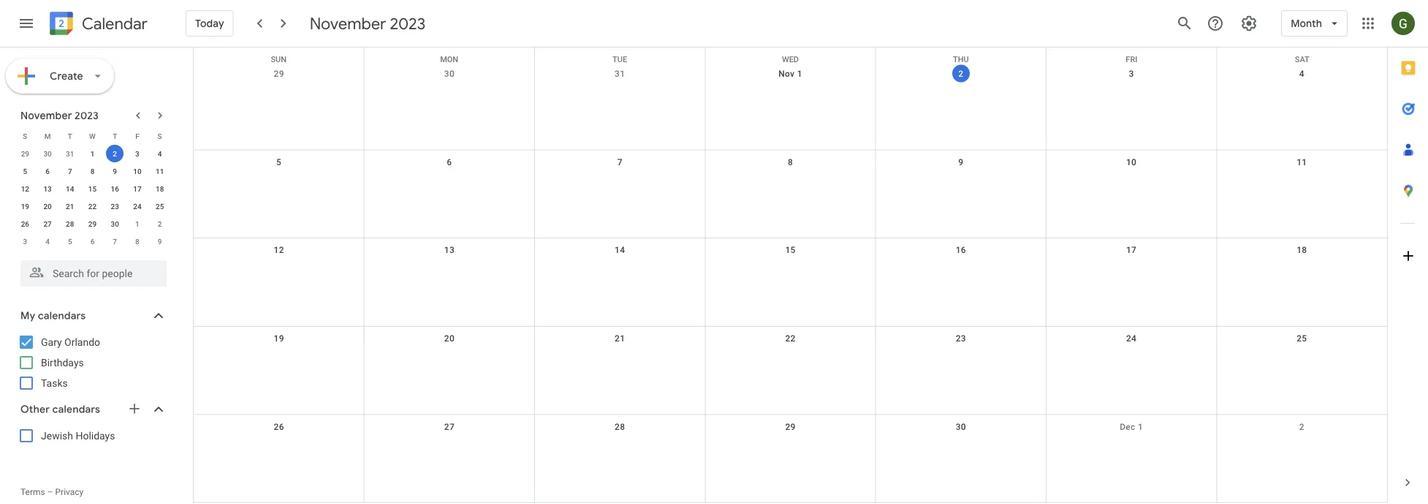 Task type: vqa. For each thing, say whether or not it's contained in the screenshot.
April 4 "element"
no



Task type: locate. For each thing, give the bounding box(es) containing it.
25 inside "row group"
[[156, 202, 164, 211]]

16 element
[[106, 180, 124, 197]]

28 element
[[61, 215, 79, 233]]

october 30 element
[[39, 145, 56, 162]]

2 horizontal spatial 9
[[959, 157, 964, 167]]

0 horizontal spatial 14
[[66, 184, 74, 193]]

december 5 element
[[61, 233, 79, 250]]

21 inside grid
[[615, 333, 626, 344]]

0 horizontal spatial 13
[[43, 184, 52, 193]]

7 inside the december 7 element
[[113, 237, 117, 246]]

w
[[89, 132, 96, 140]]

2 horizontal spatial 8
[[788, 157, 794, 167]]

1 vertical spatial 16
[[956, 245, 967, 255]]

5
[[276, 157, 282, 167], [23, 167, 27, 176], [68, 237, 72, 246]]

2
[[959, 68, 964, 79], [113, 149, 117, 158], [158, 219, 162, 228], [1300, 422, 1305, 432]]

row containing 2
[[194, 62, 1388, 150]]

10
[[1127, 157, 1137, 167], [133, 167, 142, 176]]

row
[[194, 48, 1388, 64], [194, 62, 1388, 150], [14, 127, 171, 145], [14, 145, 171, 162], [194, 150, 1388, 239], [14, 162, 171, 180], [14, 180, 171, 197], [14, 197, 171, 215], [14, 215, 171, 233], [14, 233, 171, 250], [194, 239, 1388, 327], [194, 327, 1388, 415], [194, 415, 1388, 503]]

0 vertical spatial 31
[[615, 69, 626, 79]]

1 vertical spatial 24
[[1127, 333, 1137, 344]]

december 6 element
[[84, 233, 101, 250]]

calendars up gary orlando
[[38, 309, 86, 323]]

calendars
[[38, 309, 86, 323], [52, 403, 100, 416]]

privacy link
[[55, 487, 84, 497]]

0 horizontal spatial 7
[[68, 167, 72, 176]]

31 inside grid
[[615, 69, 626, 79]]

1 horizontal spatial 8
[[135, 237, 139, 246]]

21 element
[[61, 197, 79, 215]]

20 element
[[39, 197, 56, 215]]

0 vertical spatial 25
[[156, 202, 164, 211]]

0 horizontal spatial 27
[[43, 219, 52, 228]]

5 for november 2023
[[23, 167, 27, 176]]

calendars for other calendars
[[52, 403, 100, 416]]

0 horizontal spatial 3
[[23, 237, 27, 246]]

31 for 1
[[66, 149, 74, 158]]

26 inside "row group"
[[21, 219, 29, 228]]

1 horizontal spatial 19
[[274, 333, 284, 344]]

30
[[444, 69, 455, 79], [43, 149, 52, 158], [111, 219, 119, 228], [956, 422, 967, 432]]

25
[[156, 202, 164, 211], [1298, 333, 1308, 344]]

10 for november 2023
[[133, 167, 142, 176]]

4 up 11 element
[[158, 149, 162, 158]]

row containing 29
[[14, 145, 171, 162]]

3 down f at the left top of the page
[[135, 149, 139, 158]]

0 vertical spatial 14
[[66, 184, 74, 193]]

4 inside december 4 element
[[46, 237, 50, 246]]

t
[[68, 132, 72, 140], [113, 132, 117, 140]]

24 inside "row group"
[[133, 202, 142, 211]]

28 inside "row group"
[[66, 219, 74, 228]]

0 horizontal spatial s
[[23, 132, 27, 140]]

t up 2 cell
[[113, 132, 117, 140]]

1 right dec
[[1139, 422, 1144, 432]]

t up october 31 element
[[68, 132, 72, 140]]

my calendars button
[[3, 304, 181, 328]]

4 for 1
[[158, 149, 162, 158]]

0 vertical spatial 26
[[21, 219, 29, 228]]

november 2023 grid
[[14, 127, 171, 250]]

27
[[43, 219, 52, 228], [444, 422, 455, 432]]

0 horizontal spatial 6
[[46, 167, 50, 176]]

27 for 1
[[43, 219, 52, 228]]

0 vertical spatial 23
[[111, 202, 119, 211]]

14
[[66, 184, 74, 193], [615, 245, 626, 255]]

s up october 29 element
[[23, 132, 27, 140]]

october 31 element
[[61, 145, 79, 162]]

0 horizontal spatial 16
[[111, 184, 119, 193]]

3 down 26 element
[[23, 237, 27, 246]]

26 for dec 1
[[274, 422, 284, 432]]

None search field
[[0, 254, 181, 287]]

tasks
[[41, 377, 68, 389]]

24
[[133, 202, 142, 211], [1127, 333, 1137, 344]]

1 vertical spatial 18
[[1298, 245, 1308, 255]]

grid
[[193, 48, 1388, 503]]

0 vertical spatial 18
[[156, 184, 164, 193]]

18
[[156, 184, 164, 193], [1298, 245, 1308, 255]]

1 vertical spatial 26
[[274, 422, 284, 432]]

0 horizontal spatial 22
[[88, 202, 97, 211]]

0 vertical spatial 27
[[43, 219, 52, 228]]

28
[[66, 219, 74, 228], [615, 422, 626, 432]]

today button
[[186, 6, 234, 41]]

23 inside grid
[[111, 202, 119, 211]]

6 inside grid
[[447, 157, 452, 167]]

1 vertical spatial 31
[[66, 149, 74, 158]]

holidays
[[76, 430, 115, 442]]

wed
[[782, 55, 799, 64]]

6 for sun
[[447, 157, 452, 167]]

10 element
[[129, 162, 146, 180]]

1 horizontal spatial t
[[113, 132, 117, 140]]

gary orlando
[[41, 336, 100, 348]]

1 horizontal spatial 13
[[444, 245, 455, 255]]

1 horizontal spatial 17
[[1127, 245, 1137, 255]]

row group
[[14, 145, 171, 250]]

4 down sat
[[1300, 69, 1305, 79]]

today
[[195, 17, 224, 30]]

31 down tue
[[615, 69, 626, 79]]

1 horizontal spatial 28
[[615, 422, 626, 432]]

0 horizontal spatial 9
[[113, 167, 117, 176]]

0 horizontal spatial 23
[[111, 202, 119, 211]]

1 horizontal spatial 31
[[615, 69, 626, 79]]

1 horizontal spatial 4
[[158, 149, 162, 158]]

11
[[1298, 157, 1308, 167], [156, 167, 164, 176]]

7
[[618, 157, 623, 167], [68, 167, 72, 176], [113, 237, 117, 246]]

s right f at the left top of the page
[[158, 132, 162, 140]]

thu
[[954, 55, 970, 64]]

1 down the w
[[90, 149, 95, 158]]

20 inside grid
[[43, 202, 52, 211]]

10 inside grid
[[1127, 157, 1137, 167]]

14 inside "row group"
[[66, 184, 74, 193]]

16
[[111, 184, 119, 193], [956, 245, 967, 255]]

1 horizontal spatial 10
[[1127, 157, 1137, 167]]

0 vertical spatial 28
[[66, 219, 74, 228]]

1 vertical spatial 15
[[786, 245, 796, 255]]

2 vertical spatial 3
[[23, 237, 27, 246]]

22 element
[[84, 197, 101, 215]]

11 inside "row group"
[[156, 167, 164, 176]]

2 horizontal spatial 3
[[1130, 69, 1135, 79]]

0 vertical spatial 2023
[[390, 13, 426, 34]]

31 inside "row group"
[[66, 149, 74, 158]]

3
[[1130, 69, 1135, 79], [135, 149, 139, 158], [23, 237, 27, 246]]

2 horizontal spatial 6
[[447, 157, 452, 167]]

0 vertical spatial 22
[[88, 202, 97, 211]]

0 horizontal spatial 31
[[66, 149, 74, 158]]

19 element
[[16, 197, 34, 215]]

december 4 element
[[39, 233, 56, 250]]

1 vertical spatial 20
[[444, 333, 455, 344]]

0 vertical spatial calendars
[[38, 309, 86, 323]]

fri
[[1126, 55, 1138, 64]]

28 inside grid
[[615, 422, 626, 432]]

mon
[[440, 55, 459, 64]]

1 horizontal spatial 15
[[786, 245, 796, 255]]

1 vertical spatial 3
[[135, 149, 139, 158]]

14 inside grid
[[615, 245, 626, 255]]

1 vertical spatial 25
[[1298, 333, 1308, 344]]

13
[[43, 184, 52, 193], [444, 245, 455, 255]]

0 vertical spatial 19
[[21, 202, 29, 211]]

10 inside november 2023 grid
[[133, 167, 142, 176]]

0 horizontal spatial 28
[[66, 219, 74, 228]]

17 element
[[129, 180, 146, 197]]

1 vertical spatial 4
[[158, 149, 162, 158]]

0 vertical spatial 4
[[1300, 69, 1305, 79]]

22 inside 22 element
[[88, 202, 97, 211]]

nov
[[779, 69, 795, 79]]

1 vertical spatial 22
[[786, 333, 796, 344]]

calendars up jewish holidays
[[52, 403, 100, 416]]

28 for 1
[[66, 219, 74, 228]]

1
[[798, 69, 803, 79], [90, 149, 95, 158], [135, 219, 139, 228], [1139, 422, 1144, 432]]

3 down "fri"
[[1130, 69, 1135, 79]]

22
[[88, 202, 97, 211], [786, 333, 796, 344]]

1 vertical spatial calendars
[[52, 403, 100, 416]]

add other calendars image
[[127, 401, 142, 416]]

0 horizontal spatial 4
[[46, 237, 50, 246]]

1 horizontal spatial s
[[158, 132, 162, 140]]

0 vertical spatial 24
[[133, 202, 142, 211]]

15
[[88, 184, 97, 193], [786, 245, 796, 255]]

8 inside row
[[135, 237, 139, 246]]

20
[[43, 202, 52, 211], [444, 333, 455, 344]]

21
[[66, 202, 74, 211], [615, 333, 626, 344]]

2 vertical spatial 4
[[46, 237, 50, 246]]

0 horizontal spatial 5
[[23, 167, 27, 176]]

0 horizontal spatial 18
[[156, 184, 164, 193]]

other calendars
[[20, 403, 100, 416]]

1 horizontal spatial 6
[[90, 237, 95, 246]]

31
[[615, 69, 626, 79], [66, 149, 74, 158]]

december 8 element
[[129, 233, 146, 250]]

0 horizontal spatial november 2023
[[20, 109, 99, 122]]

1 horizontal spatial 20
[[444, 333, 455, 344]]

2 horizontal spatial 5
[[276, 157, 282, 167]]

2 horizontal spatial 4
[[1300, 69, 1305, 79]]

18 inside grid
[[1298, 245, 1308, 255]]

23
[[111, 202, 119, 211], [956, 333, 967, 344]]

10 for sun
[[1127, 157, 1137, 167]]

create button
[[6, 59, 114, 94]]

29
[[274, 69, 284, 79], [21, 149, 29, 158], [88, 219, 97, 228], [786, 422, 796, 432]]

26 element
[[16, 215, 34, 233]]

m
[[44, 132, 51, 140]]

s
[[23, 132, 27, 140], [158, 132, 162, 140]]

1 horizontal spatial 27
[[444, 422, 455, 432]]

november
[[310, 13, 386, 34], [20, 109, 72, 122]]

1 vertical spatial 13
[[444, 245, 455, 255]]

24 element
[[129, 197, 146, 215]]

8
[[788, 157, 794, 167], [90, 167, 95, 176], [135, 237, 139, 246]]

1 vertical spatial 28
[[615, 422, 626, 432]]

1 horizontal spatial november 2023
[[310, 13, 426, 34]]

1 vertical spatial november 2023
[[20, 109, 99, 122]]

21 inside november 2023 grid
[[66, 202, 74, 211]]

18 element
[[151, 180, 169, 197]]

1 horizontal spatial 2023
[[390, 13, 426, 34]]

1 horizontal spatial 9
[[158, 237, 162, 246]]

19 inside november 2023 grid
[[21, 202, 29, 211]]

settings menu image
[[1241, 15, 1259, 32]]

1 horizontal spatial 22
[[786, 333, 796, 344]]

26 for 1
[[21, 219, 29, 228]]

0 horizontal spatial t
[[68, 132, 72, 140]]

6 for november 2023
[[46, 167, 50, 176]]

december 2 element
[[151, 215, 169, 233]]

31 for nov 1
[[615, 69, 626, 79]]

0 horizontal spatial 19
[[21, 202, 29, 211]]

1 horizontal spatial 3
[[135, 149, 139, 158]]

november 2023
[[310, 13, 426, 34], [20, 109, 99, 122]]

dec
[[1120, 422, 1136, 432]]

row containing s
[[14, 127, 171, 145]]

1 horizontal spatial 21
[[615, 333, 626, 344]]

month
[[1292, 17, 1323, 30]]

0 vertical spatial 21
[[66, 202, 74, 211]]

17
[[133, 184, 142, 193], [1127, 245, 1137, 255]]

1 vertical spatial november
[[20, 109, 72, 122]]

8 inside grid
[[788, 157, 794, 167]]

month button
[[1282, 6, 1349, 41]]

0 horizontal spatial 11
[[156, 167, 164, 176]]

0 vertical spatial 20
[[43, 202, 52, 211]]

26
[[21, 219, 29, 228], [274, 422, 284, 432]]

1 horizontal spatial 18
[[1298, 245, 1308, 255]]

28 for dec 1
[[615, 422, 626, 432]]

12
[[21, 184, 29, 193], [274, 245, 284, 255]]

29 element
[[84, 215, 101, 233]]

1 right 'nov'
[[798, 69, 803, 79]]

4
[[1300, 69, 1305, 79], [158, 149, 162, 158], [46, 237, 50, 246]]

31 right october 30 element
[[66, 149, 74, 158]]

october 29 element
[[16, 145, 34, 162]]

0 horizontal spatial 17
[[133, 184, 142, 193]]

27 for dec 1
[[444, 422, 455, 432]]

9 for sun
[[959, 157, 964, 167]]

0 vertical spatial 13
[[43, 184, 52, 193]]

4 inside grid
[[1300, 69, 1305, 79]]

2 horizontal spatial 7
[[618, 157, 623, 167]]

11 for november 2023
[[156, 167, 164, 176]]

1 horizontal spatial 14
[[615, 245, 626, 255]]

0 horizontal spatial 8
[[90, 167, 95, 176]]

1 horizontal spatial november
[[310, 13, 386, 34]]

2 cell
[[104, 145, 126, 162]]

0 vertical spatial november 2023
[[310, 13, 426, 34]]

1 horizontal spatial 11
[[1298, 157, 1308, 167]]

19
[[21, 202, 29, 211], [274, 333, 284, 344]]

11 for sun
[[1298, 157, 1308, 167]]

13 inside grid
[[444, 245, 455, 255]]

0 horizontal spatial 21
[[66, 202, 74, 211]]

26 inside grid
[[274, 422, 284, 432]]

1 vertical spatial 21
[[615, 333, 626, 344]]

1 t from the left
[[68, 132, 72, 140]]

gary
[[41, 336, 62, 348]]

9
[[959, 157, 964, 167], [113, 167, 117, 176], [158, 237, 162, 246]]

1 vertical spatial 17
[[1127, 245, 1137, 255]]

8 for november 2023
[[90, 167, 95, 176]]

4 down "27" element
[[46, 237, 50, 246]]

2023
[[390, 13, 426, 34], [75, 109, 99, 122]]

tab list
[[1389, 48, 1429, 462]]

1 horizontal spatial 5
[[68, 237, 72, 246]]

27 inside november 2023 grid
[[43, 219, 52, 228]]

2 s from the left
[[158, 132, 162, 140]]

23 element
[[106, 197, 124, 215]]

16 inside november 2023 grid
[[111, 184, 119, 193]]

1 horizontal spatial 12
[[274, 245, 284, 255]]

jewish holidays
[[41, 430, 115, 442]]

11 inside grid
[[1298, 157, 1308, 167]]

december 3 element
[[16, 233, 34, 250]]

6
[[447, 157, 452, 167], [46, 167, 50, 176], [90, 237, 95, 246]]

18 inside november 2023 grid
[[156, 184, 164, 193]]

1 horizontal spatial 7
[[113, 237, 117, 246]]

0 vertical spatial 17
[[133, 184, 142, 193]]

0 horizontal spatial 25
[[156, 202, 164, 211]]

1 horizontal spatial 23
[[956, 333, 967, 344]]

27 element
[[39, 215, 56, 233]]



Task type: describe. For each thing, give the bounding box(es) containing it.
2, today element
[[106, 145, 124, 162]]

1 s from the left
[[23, 132, 27, 140]]

–
[[47, 487, 53, 497]]

17 inside grid
[[1127, 245, 1137, 255]]

17 inside "row group"
[[133, 184, 142, 193]]

1 vertical spatial 19
[[274, 333, 284, 344]]

2 t from the left
[[113, 132, 117, 140]]

Search for people text field
[[29, 260, 158, 287]]

calendar heading
[[79, 14, 148, 34]]

24 inside grid
[[1127, 333, 1137, 344]]

birthdays
[[41, 357, 84, 369]]

1 horizontal spatial 16
[[956, 245, 967, 255]]

privacy
[[55, 487, 84, 497]]

terms link
[[20, 487, 45, 497]]

13 inside "row group"
[[43, 184, 52, 193]]

terms – privacy
[[20, 487, 84, 497]]

25 inside grid
[[1298, 333, 1308, 344]]

create
[[50, 69, 83, 83]]

11 element
[[151, 162, 169, 180]]

5 for sun
[[276, 157, 282, 167]]

row containing 3
[[14, 233, 171, 250]]

9 for november 2023
[[113, 167, 117, 176]]

december 9 element
[[151, 233, 169, 250]]

row containing sun
[[194, 48, 1388, 64]]

15 element
[[84, 180, 101, 197]]

sun
[[271, 55, 287, 64]]

14 element
[[61, 180, 79, 197]]

7 for sun
[[618, 157, 623, 167]]

grid containing 2
[[193, 48, 1388, 503]]

3 for 1
[[135, 149, 139, 158]]

4 for nov 1
[[1300, 69, 1305, 79]]

3 for nov 1
[[1130, 69, 1135, 79]]

other
[[20, 403, 50, 416]]

other calendars button
[[3, 398, 181, 421]]

7 for november 2023
[[68, 167, 72, 176]]

sat
[[1296, 55, 1310, 64]]

1 up december 8 element
[[135, 219, 139, 228]]

my
[[20, 309, 35, 323]]

12 element
[[16, 180, 34, 197]]

my calendars list
[[3, 331, 181, 395]]

f
[[135, 132, 139, 140]]

0 horizontal spatial 2023
[[75, 109, 99, 122]]

calendar
[[82, 14, 148, 34]]

30 element
[[106, 215, 124, 233]]

15 inside november 2023 grid
[[88, 184, 97, 193]]

25 element
[[151, 197, 169, 215]]

tue
[[613, 55, 628, 64]]

2 inside 2 cell
[[113, 149, 117, 158]]

terms
[[20, 487, 45, 497]]

calendar element
[[47, 9, 148, 41]]

my calendars
[[20, 309, 86, 323]]

8 for sun
[[788, 157, 794, 167]]

2 inside december 2 element
[[158, 219, 162, 228]]

calendars for my calendars
[[38, 309, 86, 323]]

12 inside "12" element
[[21, 184, 29, 193]]

row group containing 29
[[14, 145, 171, 250]]

nov 1
[[779, 69, 803, 79]]

13 element
[[39, 180, 56, 197]]

dec 1
[[1120, 422, 1144, 432]]

0 vertical spatial november
[[310, 13, 386, 34]]

5 inside row
[[68, 237, 72, 246]]

9 inside december 9 element
[[158, 237, 162, 246]]

main drawer image
[[18, 15, 35, 32]]

december 7 element
[[106, 233, 124, 250]]

6 inside row
[[90, 237, 95, 246]]

orlando
[[64, 336, 100, 348]]

jewish
[[41, 430, 73, 442]]

december 1 element
[[129, 215, 146, 233]]



